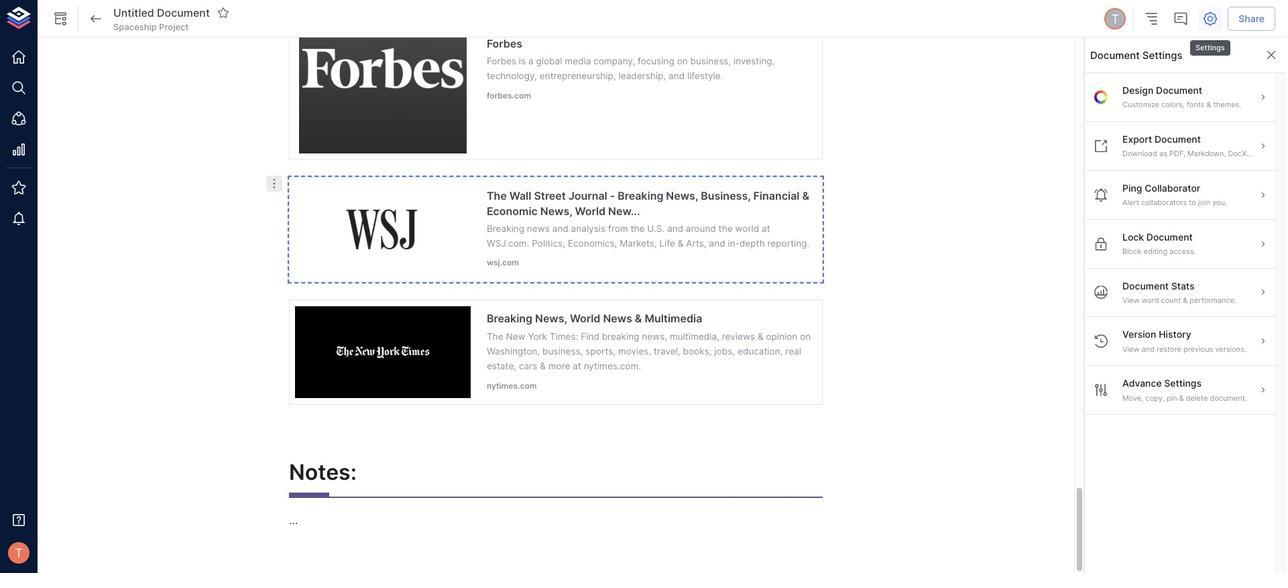 Task type: locate. For each thing, give the bounding box(es) containing it.
wsj.com
[[487, 258, 519, 268]]

on right focusing
[[677, 56, 688, 66]]

forbes.com
[[487, 90, 531, 100]]

arts,
[[686, 238, 707, 249]]

the left new
[[487, 331, 503, 342]]

document up colors,
[[1156, 85, 1203, 96]]

1 horizontal spatial the
[[719, 223, 733, 234]]

1 vertical spatial the
[[487, 331, 503, 342]]

& right count
[[1183, 296, 1188, 305]]

history
[[1159, 329, 1192, 340]]

document up the "project"
[[157, 6, 210, 19]]

0 vertical spatial at
[[762, 223, 770, 234]]

wsj.com.
[[487, 238, 529, 249]]

view left "word"
[[1123, 296, 1140, 305]]

settings down settings icon at the right top of page
[[1196, 43, 1225, 52]]

view
[[1123, 296, 1140, 305], [1123, 345, 1140, 354]]

and down the version on the bottom
[[1142, 345, 1155, 354]]

document inside document stats view word count & performance.
[[1123, 280, 1169, 291]]

themes.
[[1214, 100, 1242, 110]]

news, inside breaking news, world news & multimedia the new york times: find breaking news, multimedia, reviews & opinion on washington, business, sports, movies, travel, books, jobs, education, real estate, cars & more at nytimes.com.
[[535, 312, 567, 325]]

2 vertical spatial breaking
[[487, 312, 533, 325]]

1 the from the top
[[487, 189, 507, 203]]

reporting.
[[768, 238, 810, 249]]

document up design
[[1091, 49, 1140, 61]]

collaborators
[[1142, 198, 1187, 207]]

world inside breaking news, world news & multimedia the new york times: find breaking news, multimedia, reviews & opinion on washington, business, sports, movies, travel, books, jobs, education, real estate, cars & more at nytimes.com.
[[570, 312, 601, 325]]

untitled
[[113, 6, 154, 19]]

business, inside breaking news, world news & multimedia the new york times: find breaking news, multimedia, reviews & opinion on washington, business, sports, movies, travel, books, jobs, education, real estate, cars & more at nytimes.com.
[[543, 346, 583, 357]]

export document download as pdf, markdown, docx...
[[1123, 133, 1253, 159]]

1 vertical spatial at
[[573, 361, 581, 372]]

on inside forbes forbes is a global media company, focusing on business, investing, technology, entrepreneurship, leadership, and lifestyle.
[[677, 56, 688, 66]]

and inside forbes forbes is a global media company, focusing on business, investing, technology, entrepreneurship, leadership, and lifestyle.
[[669, 71, 685, 81]]

forbes up the technology,
[[487, 56, 516, 66]]

at inside the wall street journal - breaking news, business, financial & economic news, world new... breaking news and analysis from the u.s. and around the world at wsj.com. politics, economics, markets, life & arts, and in-depth reporting.
[[762, 223, 770, 234]]

analysis
[[571, 223, 606, 234]]

settings inside advance settings move, copy, pin & delete document.
[[1165, 378, 1202, 389]]

2 the from the left
[[719, 223, 733, 234]]

news
[[527, 223, 550, 234]]

1 view from the top
[[1123, 296, 1140, 305]]

design
[[1123, 85, 1154, 96]]

editing
[[1144, 247, 1168, 256]]

stats
[[1172, 280, 1195, 291]]

0 vertical spatial t
[[1112, 11, 1120, 26]]

show wiki image
[[52, 11, 68, 27]]

settings
[[1196, 43, 1225, 52], [1143, 49, 1183, 61], [1165, 378, 1202, 389]]

breaking
[[618, 189, 664, 203], [487, 223, 525, 234], [487, 312, 533, 325]]

at right more
[[573, 361, 581, 372]]

0 horizontal spatial t button
[[4, 539, 34, 568]]

breaking up wsj.com. on the top left of page
[[487, 223, 525, 234]]

spaceship
[[113, 21, 157, 32]]

business, up lifestyle.
[[691, 56, 731, 66]]

2 the from the top
[[487, 331, 503, 342]]

focusing
[[638, 56, 675, 66]]

version history view and restore previous versions.
[[1123, 329, 1247, 354]]

news,
[[666, 189, 698, 203], [540, 204, 573, 218], [535, 312, 567, 325]]

at
[[762, 223, 770, 234], [573, 361, 581, 372]]

&
[[1207, 100, 1212, 110], [802, 189, 810, 203], [678, 238, 684, 249], [1183, 296, 1188, 305], [635, 312, 642, 325], [758, 331, 764, 342], [540, 361, 546, 372], [1179, 394, 1184, 403]]

business, down times:
[[543, 346, 583, 357]]

export
[[1123, 133, 1152, 145]]

0 horizontal spatial t
[[15, 546, 23, 561]]

the up the markets,
[[631, 223, 645, 234]]

and up politics,
[[552, 223, 569, 234]]

advance
[[1123, 378, 1162, 389]]

share
[[1239, 13, 1265, 24]]

join
[[1198, 198, 1211, 207]]

0 horizontal spatial on
[[677, 56, 688, 66]]

cars
[[519, 361, 538, 372]]

0 vertical spatial the
[[487, 189, 507, 203]]

2 vertical spatial news,
[[535, 312, 567, 325]]

2 view from the top
[[1123, 345, 1140, 354]]

breaking inside breaking news, world news & multimedia the new york times: find breaking news, multimedia, reviews & opinion on washington, business, sports, movies, travel, books, jobs, education, real estate, cars & more at nytimes.com.
[[487, 312, 533, 325]]

document inside lock document block editing access.
[[1147, 231, 1193, 243]]

settings down table of contents icon
[[1143, 49, 1183, 61]]

washington,
[[487, 346, 540, 357]]

document inside the export document download as pdf, markdown, docx...
[[1155, 133, 1201, 145]]

share button
[[1228, 7, 1276, 31]]

1 the from the left
[[631, 223, 645, 234]]

1 vertical spatial view
[[1123, 345, 1140, 354]]

view inside version history view and restore previous versions.
[[1123, 345, 1140, 354]]

news, down street
[[540, 204, 573, 218]]

1 forbes from the top
[[487, 37, 523, 50]]

settings up pin
[[1165, 378, 1202, 389]]

0 vertical spatial on
[[677, 56, 688, 66]]

around
[[686, 223, 716, 234]]

1 horizontal spatial at
[[762, 223, 770, 234]]

breaking up new
[[487, 312, 533, 325]]

1 vertical spatial forbes
[[487, 56, 516, 66]]

t for bottom t button
[[15, 546, 23, 561]]

and
[[669, 71, 685, 81], [552, 223, 569, 234], [667, 223, 683, 234], [709, 238, 725, 249], [1142, 345, 1155, 354]]

global
[[536, 56, 562, 66]]

document for untitled
[[157, 6, 210, 19]]

document up "word"
[[1123, 280, 1169, 291]]

0 vertical spatial forbes
[[487, 37, 523, 50]]

document inside design document customize colors, fonts & themes.
[[1156, 85, 1203, 96]]

& right pin
[[1179, 394, 1184, 403]]

breaking up new...
[[618, 189, 664, 203]]

move,
[[1123, 394, 1144, 403]]

view inside document stats view word count & performance.
[[1123, 296, 1140, 305]]

world
[[575, 204, 606, 218], [570, 312, 601, 325]]

business,
[[691, 56, 731, 66], [543, 346, 583, 357]]

real
[[786, 346, 801, 357]]

document up pdf,
[[1155, 133, 1201, 145]]

economics,
[[568, 238, 617, 249]]

1 vertical spatial on
[[800, 331, 811, 342]]

table of contents image
[[1144, 11, 1160, 27]]

at right world
[[762, 223, 770, 234]]

the inside the wall street journal - breaking news, business, financial & economic news, world new... breaking news and analysis from the u.s. and around the world at wsj.com. politics, economics, markets, life & arts, and in-depth reporting.
[[487, 189, 507, 203]]

document up access.
[[1147, 231, 1193, 243]]

0 horizontal spatial business,
[[543, 346, 583, 357]]

1 vertical spatial world
[[570, 312, 601, 325]]

1 horizontal spatial business,
[[691, 56, 731, 66]]

world up find
[[570, 312, 601, 325]]

the up in-
[[719, 223, 733, 234]]

restore
[[1157, 345, 1182, 354]]

0 vertical spatial view
[[1123, 296, 1140, 305]]

and down focusing
[[669, 71, 685, 81]]

multimedia,
[[670, 331, 720, 342]]

1 vertical spatial breaking
[[487, 223, 525, 234]]

the
[[631, 223, 645, 234], [719, 223, 733, 234]]

0 horizontal spatial at
[[573, 361, 581, 372]]

the
[[487, 189, 507, 203], [487, 331, 503, 342]]

& right the fonts
[[1207, 100, 1212, 110]]

nytimes.com.
[[584, 361, 641, 372]]

& inside design document customize colors, fonts & themes.
[[1207, 100, 1212, 110]]

the up economic in the top of the page
[[487, 189, 507, 203]]

previous
[[1184, 345, 1214, 354]]

1 vertical spatial t
[[15, 546, 23, 561]]

world down "journal"
[[575, 204, 606, 218]]

forbes up is on the left
[[487, 37, 523, 50]]

news, up around
[[666, 189, 698, 203]]

and inside version history view and restore previous versions.
[[1142, 345, 1155, 354]]

news, up times:
[[535, 312, 567, 325]]

new...
[[608, 204, 640, 218]]

forbes forbes is a global media company, focusing on business, investing, technology, entrepreneurship, leadership, and lifestyle.
[[487, 37, 775, 81]]

0 horizontal spatial the
[[631, 223, 645, 234]]

0 vertical spatial world
[[575, 204, 606, 218]]

the inside breaking news, world news & multimedia the new york times: find breaking news, multimedia, reviews & opinion on washington, business, sports, movies, travel, books, jobs, education, real estate, cars & more at nytimes.com.
[[487, 331, 503, 342]]

nytimes.com
[[487, 381, 537, 391]]

to
[[1189, 198, 1196, 207]]

untitled document
[[113, 6, 210, 19]]

1 horizontal spatial on
[[800, 331, 811, 342]]

breaking
[[602, 331, 639, 342]]

1 horizontal spatial t
[[1112, 11, 1120, 26]]

document
[[157, 6, 210, 19], [1091, 49, 1140, 61], [1156, 85, 1203, 96], [1155, 133, 1201, 145], [1147, 231, 1193, 243], [1123, 280, 1169, 291]]

economic
[[487, 204, 538, 218]]

1 vertical spatial business,
[[543, 346, 583, 357]]

forbes
[[487, 37, 523, 50], [487, 56, 516, 66]]

0 vertical spatial business,
[[691, 56, 731, 66]]

& right life
[[678, 238, 684, 249]]

1 horizontal spatial t button
[[1103, 6, 1128, 32]]

politics,
[[532, 238, 565, 249]]

go back image
[[88, 11, 104, 27]]

news
[[603, 312, 632, 325]]

view down the version on the bottom
[[1123, 345, 1140, 354]]

on up real
[[800, 331, 811, 342]]

t
[[1112, 11, 1120, 26], [15, 546, 23, 561]]



Task type: vqa. For each thing, say whether or not it's contained in the screenshot.


Task type: describe. For each thing, give the bounding box(es) containing it.
view for version history
[[1123, 345, 1140, 354]]

lock document block editing access.
[[1123, 231, 1196, 256]]

settings tooltip
[[1189, 31, 1232, 57]]

advance settings move, copy, pin & delete document.
[[1123, 378, 1247, 403]]

settings for advance settings move, copy, pin & delete document.
[[1165, 378, 1202, 389]]

travel,
[[654, 346, 681, 357]]

sports,
[[586, 346, 616, 357]]

news,
[[642, 331, 667, 342]]

settings inside tooltip
[[1196, 43, 1225, 52]]

& right news
[[635, 312, 642, 325]]

you.
[[1213, 198, 1227, 207]]

alert
[[1123, 198, 1139, 207]]

& right cars
[[540, 361, 546, 372]]

financial
[[754, 189, 800, 203]]

books,
[[683, 346, 712, 357]]

spaceship project
[[113, 21, 189, 32]]

world
[[735, 223, 759, 234]]

t for top t button
[[1112, 11, 1120, 26]]

1 vertical spatial t button
[[4, 539, 34, 568]]

document stats view word count & performance.
[[1123, 280, 1237, 305]]

pdf,
[[1170, 149, 1186, 159]]

on inside breaking news, world news & multimedia the new york times: find breaking news, multimedia, reviews & opinion on washington, business, sports, movies, travel, books, jobs, education, real estate, cars & more at nytimes.com.
[[800, 331, 811, 342]]

as
[[1160, 149, 1168, 159]]

york
[[528, 331, 547, 342]]

settings image
[[1203, 11, 1219, 27]]

document for lock
[[1147, 231, 1193, 243]]

and up life
[[667, 223, 683, 234]]

ping
[[1123, 182, 1143, 194]]

…
[[289, 514, 298, 527]]

& right "financial"
[[802, 189, 810, 203]]

docx...
[[1228, 149, 1253, 159]]

delete
[[1186, 394, 1208, 403]]

-
[[610, 189, 615, 203]]

education,
[[738, 346, 783, 357]]

view for document stats
[[1123, 296, 1140, 305]]

breaking news, world news & multimedia the new york times: find breaking news, multimedia, reviews & opinion on washington, business, sports, movies, travel, books, jobs, education, real estate, cars & more at nytimes.com.
[[487, 312, 811, 372]]

download
[[1123, 149, 1158, 159]]

leadership,
[[619, 71, 666, 81]]

reviews
[[722, 331, 755, 342]]

new
[[506, 331, 526, 342]]

media
[[565, 56, 591, 66]]

1 vertical spatial news,
[[540, 204, 573, 218]]

company,
[[594, 56, 635, 66]]

at inside breaking news, world news & multimedia the new york times: find breaking news, multimedia, reviews & opinion on washington, business, sports, movies, travel, books, jobs, education, real estate, cars & more at nytimes.com.
[[573, 361, 581, 372]]

street
[[534, 189, 566, 203]]

entrepreneurship,
[[540, 71, 616, 81]]

version
[[1123, 329, 1157, 340]]

performance.
[[1190, 296, 1237, 305]]

depth
[[740, 238, 765, 249]]

versions.
[[1216, 345, 1247, 354]]

wall
[[510, 189, 532, 203]]

business, inside forbes forbes is a global media company, focusing on business, investing, technology, entrepreneurship, leadership, and lifestyle.
[[691, 56, 731, 66]]

from
[[608, 223, 628, 234]]

block
[[1123, 247, 1142, 256]]

colors,
[[1162, 100, 1185, 110]]

world inside the wall street journal - breaking news, business, financial & economic news, world new... breaking news and analysis from the u.s. and around the world at wsj.com. politics, economics, markets, life & arts, and in-depth reporting.
[[575, 204, 606, 218]]

jobs,
[[715, 346, 735, 357]]

multimedia
[[645, 312, 702, 325]]

document.
[[1210, 394, 1247, 403]]

and left in-
[[709, 238, 725, 249]]

comments image
[[1173, 11, 1189, 27]]

copy,
[[1146, 394, 1165, 403]]

count
[[1161, 296, 1181, 305]]

journal
[[569, 189, 608, 203]]

settings for document settings
[[1143, 49, 1183, 61]]

lifestyle.
[[687, 71, 723, 81]]

0 vertical spatial breaking
[[618, 189, 664, 203]]

fonts
[[1187, 100, 1205, 110]]

markdown,
[[1188, 149, 1226, 159]]

more
[[548, 361, 570, 372]]

u.s.
[[647, 223, 665, 234]]

lock
[[1123, 231, 1144, 243]]

movies,
[[618, 346, 651, 357]]

word
[[1142, 296, 1159, 305]]

0 vertical spatial t button
[[1103, 6, 1128, 32]]

is
[[519, 56, 526, 66]]

project
[[159, 21, 189, 32]]

favorite image
[[217, 7, 229, 19]]

customize
[[1123, 100, 1160, 110]]

opinion
[[766, 331, 798, 342]]

design document customize colors, fonts & themes.
[[1123, 85, 1242, 110]]

technology,
[[487, 71, 537, 81]]

find
[[581, 331, 600, 342]]

the wall street journal - breaking news, business, financial & economic news, world new... breaking news and analysis from the u.s. and around the world at wsj.com. politics, economics, markets, life & arts, and in-depth reporting.
[[487, 189, 810, 249]]

life
[[660, 238, 675, 249]]

& up education,
[[758, 331, 764, 342]]

markets,
[[620, 238, 657, 249]]

ping collaborator alert collaborators to join you.
[[1123, 182, 1227, 207]]

0 vertical spatial news,
[[666, 189, 698, 203]]

collaborator
[[1145, 182, 1201, 194]]

a
[[528, 56, 534, 66]]

spaceship project link
[[113, 21, 189, 33]]

& inside document stats view word count & performance.
[[1183, 296, 1188, 305]]

document for design
[[1156, 85, 1203, 96]]

investing,
[[734, 56, 775, 66]]

times:
[[550, 331, 578, 342]]

& inside advance settings move, copy, pin & delete document.
[[1179, 394, 1184, 403]]

business,
[[701, 189, 751, 203]]

document for export
[[1155, 133, 1201, 145]]

document settings
[[1091, 49, 1183, 61]]

2 forbes from the top
[[487, 56, 516, 66]]



